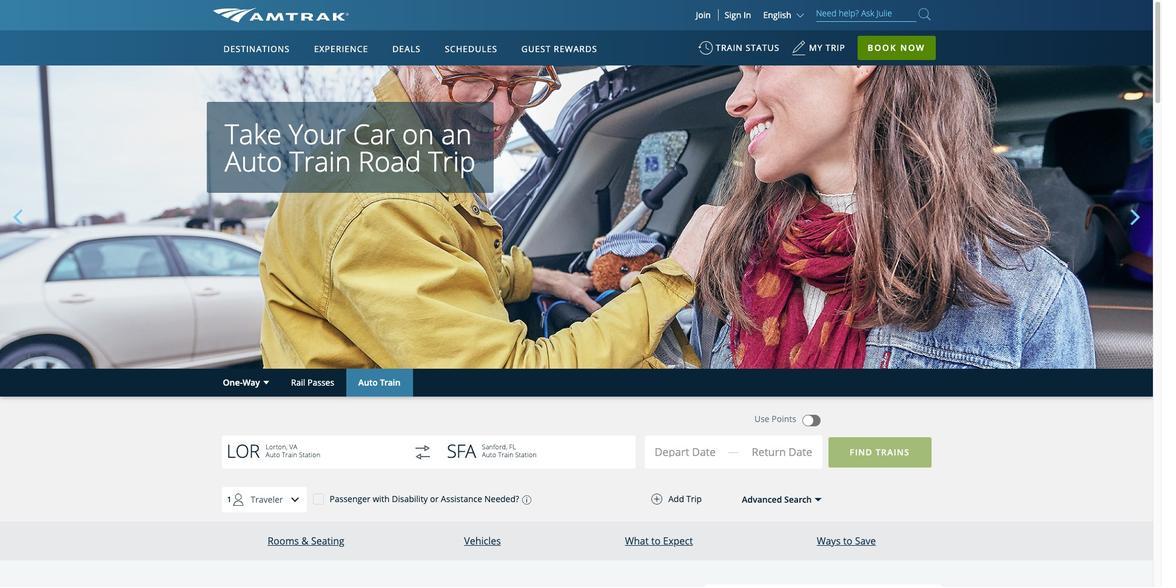 Task type: describe. For each thing, give the bounding box(es) containing it.
ways
[[817, 534, 841, 548]]

lorton,
[[266, 442, 288, 451]]

english button
[[763, 9, 807, 21]]

needed?
[[485, 493, 519, 505]]

guest rewards
[[522, 43, 597, 55]]

search icon image
[[919, 6, 931, 22]]

assistance
[[441, 493, 482, 505]]

rail
[[291, 377, 305, 388]]

auto train link
[[346, 369, 413, 397]]

Passenger with Disability or Assistance Needed? checkbox
[[313, 493, 324, 504]]

book
[[868, 42, 897, 53]]

auto inside sfa sanford, fl auto train station
[[482, 450, 496, 459]]

seating
[[311, 534, 344, 548]]

next image
[[1126, 209, 1142, 225]]

or
[[430, 493, 439, 505]]

return date
[[752, 444, 812, 459]]

sanford,
[[482, 442, 507, 451]]

vehicles link
[[464, 534, 501, 548]]

way
[[243, 377, 260, 388]]

passenger
[[330, 493, 370, 505]]

trip
[[826, 42, 846, 53]]

passenger with disability or assistance needed?
[[330, 493, 519, 505]]

ways to save link
[[817, 534, 876, 548]]

advanced search button
[[717, 488, 823, 512]]

my trip button
[[792, 36, 846, 66]]

station for sfa
[[515, 450, 537, 459]]

plus icon image
[[651, 494, 662, 505]]

select caret image
[[263, 381, 269, 384]]

previous image
[[11, 209, 27, 225]]

schedules
[[445, 43, 497, 55]]

now
[[900, 42, 925, 53]]

passes
[[308, 377, 334, 388]]

auto inside the lor lorton, va auto train station
[[266, 450, 280, 459]]

on
[[402, 115, 434, 152]]

return date button
[[741, 439, 822, 470]]

advanced search
[[742, 494, 812, 505]]

sfa
[[447, 439, 476, 463]]

advanced
[[742, 494, 782, 505]]

rooms
[[268, 534, 299, 548]]

traveler
[[251, 494, 283, 505]]

rail passes button
[[279, 369, 346, 397]]

expect
[[663, 534, 693, 548]]

add trip
[[668, 493, 702, 505]]

auto train road trip
[[225, 143, 476, 180]]

search
[[784, 494, 812, 505]]

regions map image
[[258, 101, 549, 271]]

application inside banner
[[258, 101, 549, 271]]

switch departure and arrival stations. image
[[408, 438, 437, 467]]

sign in
[[725, 9, 751, 21]]

amtrak image
[[213, 8, 349, 22]]

use points
[[755, 413, 796, 425]]

destinations
[[224, 43, 290, 55]]

disability
[[392, 493, 428, 505]]

rail passes
[[291, 377, 334, 388]]

experience
[[314, 43, 368, 55]]

lor lorton, va auto train station
[[227, 439, 320, 463]]



Task type: locate. For each thing, give the bounding box(es) containing it.
0 horizontal spatial to
[[651, 534, 661, 548]]

status
[[746, 42, 780, 53]]

station inside sfa sanford, fl auto train station
[[515, 450, 537, 459]]

experience button
[[309, 32, 373, 66]]

rooms & seating link
[[268, 534, 344, 548]]

train status link
[[698, 36, 780, 66]]

auto
[[225, 143, 282, 180], [358, 377, 378, 388], [266, 450, 280, 459], [482, 450, 496, 459]]

one-
[[223, 377, 243, 388]]

&
[[302, 534, 309, 548]]

station right va
[[299, 450, 320, 459]]

join
[[696, 9, 711, 21]]

Please enter your search item search field
[[816, 6, 916, 22]]

car
[[353, 115, 395, 152]]

add
[[668, 493, 684, 505]]

more information about accessible travel requests. image
[[519, 495, 531, 504]]

vehicles
[[464, 534, 501, 548]]

to left 'save'
[[843, 534, 853, 548]]

join button
[[689, 9, 719, 21]]

deals button
[[388, 32, 426, 66]]

deals
[[392, 43, 421, 55]]

va
[[289, 442, 297, 451]]

return
[[752, 444, 786, 459]]

station
[[299, 450, 320, 459], [515, 450, 537, 459]]

1 horizontal spatial to
[[843, 534, 853, 548]]

application
[[258, 101, 549, 271]]

None field
[[657, 439, 741, 469]]

train
[[716, 42, 743, 53]]

banner containing join
[[0, 0, 1153, 280]]

station inside the lor lorton, va auto train station
[[299, 450, 320, 459]]

guest rewards button
[[517, 32, 602, 66]]

1 to from the left
[[651, 534, 661, 548]]

add trip button
[[627, 488, 726, 511]]

lor
[[227, 439, 260, 463]]

schedules link
[[440, 30, 502, 66]]

rewards
[[554, 43, 597, 55]]

destinations button
[[219, 32, 295, 66]]

train
[[289, 143, 351, 180], [380, 377, 401, 388], [282, 450, 297, 459], [498, 450, 513, 459]]

book now button
[[857, 36, 936, 60]]

sign in button
[[725, 9, 751, 21]]

banner
[[0, 0, 1153, 280]]

what
[[625, 534, 649, 548]]

0 horizontal spatial trip
[[428, 143, 476, 180]]

one-way button
[[213, 369, 279, 397]]

fl
[[509, 442, 516, 451]]

book now
[[868, 42, 925, 53]]

car for the auto train image
[[0, 0, 1153, 541]]

ways to save
[[817, 534, 876, 548]]

click to add the number travelers and discount types image
[[283, 488, 307, 512]]

sign
[[725, 9, 741, 21]]

date
[[789, 444, 812, 459]]

0 horizontal spatial station
[[299, 450, 320, 459]]

in
[[744, 9, 751, 21]]

1 station from the left
[[299, 450, 320, 459]]

passenger image
[[226, 488, 251, 512]]

use
[[755, 413, 770, 425]]

save
[[855, 534, 876, 548]]

to for what
[[651, 534, 661, 548]]

2 station from the left
[[515, 450, 537, 459]]

open image
[[815, 498, 822, 502]]

1 vertical spatial trip
[[686, 493, 702, 505]]

what to expect
[[625, 534, 693, 548]]

to right what
[[651, 534, 661, 548]]

english
[[763, 9, 792, 21]]

1 horizontal spatial station
[[515, 450, 537, 459]]

train inside sfa sanford, fl auto train station
[[498, 450, 513, 459]]

traveler button
[[222, 487, 307, 513]]

one-way
[[223, 377, 260, 388]]

with
[[373, 493, 390, 505]]

train inside the lor lorton, va auto train station
[[282, 450, 297, 459]]

station for lor
[[299, 450, 320, 459]]

road
[[358, 143, 421, 180]]

what to expect link
[[625, 534, 693, 548]]

1 horizontal spatial trip
[[686, 493, 702, 505]]

to for ways
[[843, 534, 853, 548]]

take
[[225, 115, 282, 152]]

2 to from the left
[[843, 534, 853, 548]]

trip inside button
[[686, 493, 702, 505]]

an
[[441, 115, 472, 152]]

to
[[651, 534, 661, 548], [843, 534, 853, 548]]

0 vertical spatial trip
[[428, 143, 476, 180]]

take your car on an
[[225, 115, 472, 152]]

sfa sanford, fl auto train station
[[447, 439, 537, 463]]

my
[[809, 42, 823, 53]]

auto train
[[358, 377, 401, 388]]

train status
[[716, 42, 780, 53]]

trip
[[428, 143, 476, 180], [686, 493, 702, 505]]

guest
[[522, 43, 551, 55]]

my trip
[[809, 42, 846, 53]]

points
[[772, 413, 796, 425]]

your
[[289, 115, 346, 152]]

station right sanford,
[[515, 450, 537, 459]]

rooms & seating
[[268, 534, 344, 548]]



Task type: vqa. For each thing, say whether or not it's contained in the screenshot.
Needed? on the bottom of page
yes



